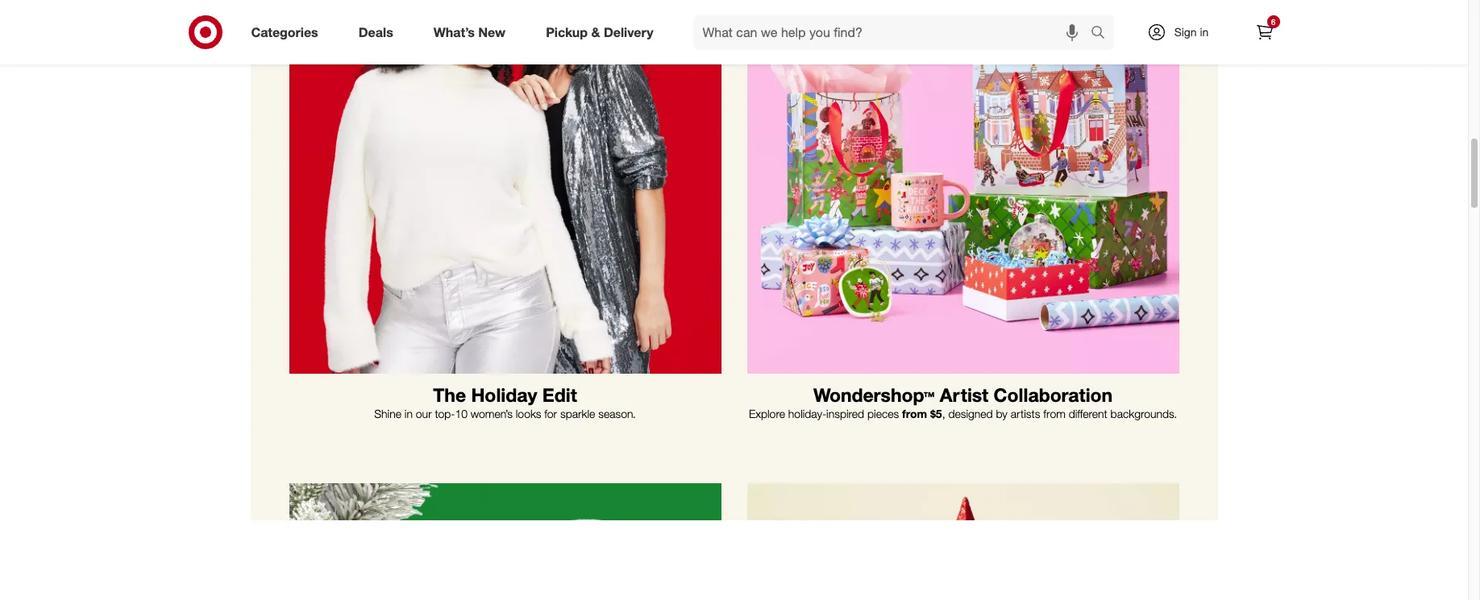 Task type: vqa. For each thing, say whether or not it's contained in the screenshot.
5th 'cart' from the right
no



Task type: locate. For each thing, give the bounding box(es) containing it.
1 vertical spatial in
[[405, 408, 413, 421]]

new
[[479, 24, 506, 40]]

1 from from the left
[[903, 408, 928, 421]]

in left the our on the left of page
[[405, 408, 413, 421]]

wondershop™ artist collaboration explore holiday-inspired pieces from $5 , designed by artists from different backgrounds.
[[749, 384, 1178, 421]]

in inside the holiday edit shine in our top-10 women's looks for sparkle season.
[[405, 408, 413, 421]]

categories
[[251, 24, 318, 40]]

holiday
[[472, 384, 537, 406]]

1 horizontal spatial from
[[1044, 408, 1066, 421]]

our
[[416, 408, 432, 421]]

backgrounds.
[[1111, 408, 1178, 421]]

different
[[1069, 408, 1108, 421]]

wondershop™
[[814, 384, 935, 406]]

0 horizontal spatial in
[[405, 408, 413, 421]]

what's
[[434, 24, 475, 40]]

delivery
[[604, 24, 654, 40]]

shine
[[374, 408, 402, 421]]

pickup & delivery
[[546, 24, 654, 40]]

holiday-
[[789, 408, 827, 421]]

in right sign
[[1201, 25, 1209, 39]]

deals
[[359, 24, 393, 40]]

from
[[903, 408, 928, 421], [1044, 408, 1066, 421]]

&
[[592, 24, 601, 40]]

looks
[[516, 408, 542, 421]]

the
[[433, 384, 466, 406]]

0 vertical spatial in
[[1201, 25, 1209, 39]]

from left $5 on the right bottom of page
[[903, 408, 928, 421]]

in
[[1201, 25, 1209, 39], [405, 408, 413, 421]]

What can we help you find? suggestions appear below search field
[[693, 15, 1095, 50]]

pickup & delivery link
[[532, 15, 674, 50]]

search button
[[1084, 15, 1122, 53]]

artist
[[940, 384, 989, 406]]

6 link
[[1247, 15, 1283, 50]]

for
[[545, 408, 557, 421]]

6
[[1272, 17, 1276, 27]]

1 horizontal spatial in
[[1201, 25, 1209, 39]]

the holiday edit shine in our top-10 women's looks for sparkle season.
[[374, 384, 636, 421]]

top-
[[435, 408, 455, 421]]

categories link
[[238, 15, 339, 50]]

deals link
[[345, 15, 414, 50]]

from down the collaboration
[[1044, 408, 1066, 421]]

sign in link
[[1134, 15, 1235, 50]]

0 horizontal spatial from
[[903, 408, 928, 421]]



Task type: describe. For each thing, give the bounding box(es) containing it.
$5
[[931, 408, 943, 421]]

,
[[943, 408, 946, 421]]

season.
[[599, 408, 636, 421]]

designed
[[949, 408, 993, 421]]

edit
[[543, 384, 577, 406]]

sign
[[1175, 25, 1197, 39]]

search
[[1084, 25, 1122, 42]]

pickup
[[546, 24, 588, 40]]

sign in
[[1175, 25, 1209, 39]]

what's new
[[434, 24, 506, 40]]

collaboration
[[994, 384, 1113, 406]]

what's new link
[[420, 15, 526, 50]]

women's
[[471, 408, 513, 421]]

pieces
[[868, 408, 900, 421]]

2 from from the left
[[1044, 408, 1066, 421]]

10
[[455, 408, 468, 421]]

artists
[[1011, 408, 1041, 421]]

explore
[[749, 408, 786, 421]]

inspired
[[827, 408, 865, 421]]

sparkle
[[561, 408, 596, 421]]

by
[[997, 408, 1008, 421]]



